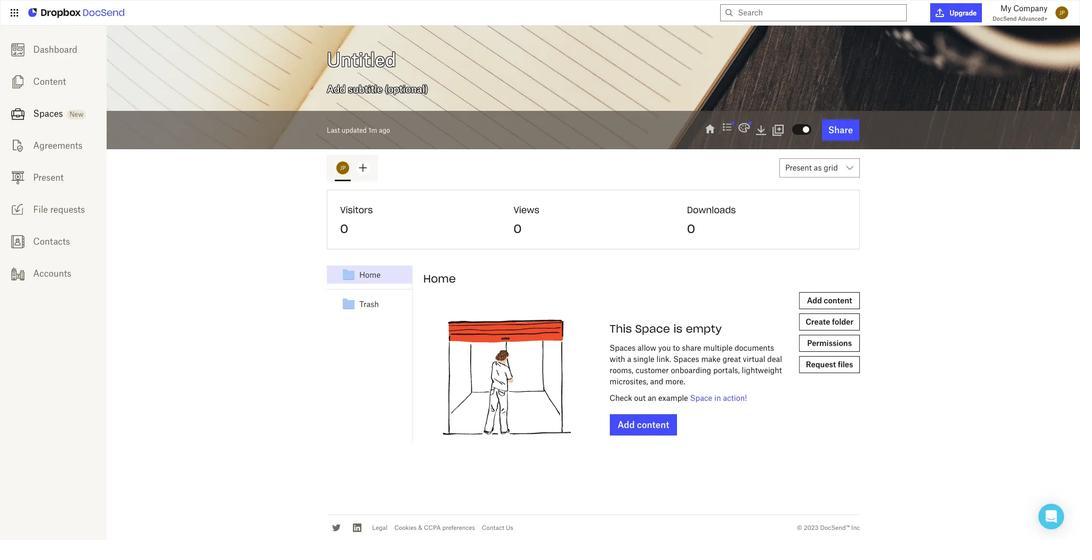 Task type: describe. For each thing, give the bounding box(es) containing it.
jp for jp button
[[340, 165, 346, 171]]

file
[[33, 204, 48, 215]]

lightweight
[[742, 366, 782, 375]]

trash link
[[342, 298, 379, 310]]

share button
[[822, 119, 860, 141]]

1 horizontal spatial home
[[424, 272, 456, 285]]

home image
[[704, 123, 717, 136]]

dashboard link
[[0, 34, 107, 66]]

create folder button
[[800, 314, 860, 331]]

deal
[[768, 355, 783, 364]]

documents
[[735, 344, 775, 353]]

trash
[[360, 300, 379, 309]]

2 vertical spatial add
[[618, 420, 635, 430]]

and
[[650, 377, 664, 386]]

create
[[806, 317, 831, 326]]

you
[[659, 344, 671, 353]]

agreements
[[33, 140, 83, 151]]

0 vertical spatial add content
[[807, 296, 853, 305]]

accounts
[[33, 268, 71, 279]]

permissions button
[[800, 335, 860, 352]]

inc
[[852, 524, 860, 532]]

0 horizontal spatial add
[[327, 83, 346, 95]]

0 horizontal spatial home
[[360, 270, 381, 279]]

sidebar contacts image
[[11, 235, 24, 248]]

this
[[610, 322, 632, 336]]

is
[[674, 322, 683, 336]]

last
[[327, 126, 340, 134]]

1 vertical spatial content
[[637, 420, 670, 430]]

request files
[[806, 360, 854, 369]]

portals,
[[714, 366, 740, 375]]

upgrade image
[[936, 9, 945, 17]]

legal link
[[372, 524, 388, 532]]

© 2023 docsend™ inc
[[797, 524, 860, 532]]

subtitle
[[348, 83, 383, 95]]

ccpa
[[424, 524, 441, 532]]

share
[[682, 344, 702, 353]]

add subtitle (optional)
[[327, 83, 428, 95]]

out
[[635, 394, 646, 403]]

customer
[[636, 366, 669, 375]]

more.
[[666, 377, 686, 386]]

rooms,
[[610, 366, 634, 375]]

dashboard
[[33, 44, 77, 55]]

receive image
[[11, 203, 24, 216]]

untitled
[[327, 49, 396, 71]]

2 vertical spatial spaces
[[674, 355, 700, 364]]

present link
[[0, 162, 107, 194]]

2023
[[804, 524, 819, 532]]

Search text field
[[738, 5, 903, 21]]

present
[[33, 172, 64, 183]]

request files button
[[800, 356, 860, 373]]

home link
[[342, 268, 381, 281]]

content link
[[0, 66, 107, 98]]

docsend
[[993, 15, 1017, 22]]

legal
[[372, 524, 388, 532]]

sidebar accounts image
[[11, 267, 24, 280]]

example
[[659, 394, 689, 403]]

&
[[418, 524, 423, 532]]

contact us
[[482, 524, 514, 532]]

virtual
[[743, 355, 766, 364]]

my company docsend advanced+
[[993, 4, 1048, 22]]

toggle menu image
[[736, 123, 753, 138]]

requests
[[50, 204, 85, 215]]

create folder
[[806, 317, 854, 326]]

last updated 1m ago
[[327, 126, 390, 134]]

cookies & ccpa preferences link
[[395, 524, 475, 532]]

©
[[797, 524, 803, 532]]

contacts
[[33, 236, 70, 247]]

updated
[[342, 126, 367, 134]]

upgrade
[[950, 9, 977, 17]]

docsend™
[[821, 524, 850, 532]]

cookies & ccpa preferences
[[395, 524, 475, 532]]

sidebar spaces image
[[11, 107, 24, 120]]

check out an example space in action!
[[610, 394, 747, 403]]

1m
[[369, 126, 377, 134]]

0 for downloads
[[687, 221, 696, 236]]



Task type: vqa. For each thing, say whether or not it's contained in the screenshot.
DOWNLOADS
yes



Task type: locate. For each thing, give the bounding box(es) containing it.
(optional)
[[385, 83, 428, 95]]

1 vertical spatial add
[[807, 296, 822, 305]]

spaces new
[[33, 108, 83, 119]]

single
[[634, 355, 655, 364]]

1 horizontal spatial add content button
[[800, 292, 860, 309]]

agreements link
[[0, 130, 107, 162]]

add content
[[807, 296, 853, 305], [618, 420, 670, 430]]

add down check
[[618, 420, 635, 430]]

spaces up "onboarding"
[[674, 355, 700, 364]]

jp inside button
[[340, 165, 346, 171]]

0 horizontal spatial add content
[[618, 420, 670, 430]]

new
[[70, 110, 83, 118]]

microsites,
[[610, 377, 648, 386]]

spaces up with
[[610, 344, 636, 353]]

advanced+
[[1019, 15, 1048, 22]]

dig_content folder default  24 image
[[342, 268, 355, 281]]

great
[[723, 355, 741, 364]]

to
[[673, 344, 680, 353]]

spaces for spaces allow you to share multiple documents with a single link. spaces make great virtual deal rooms, customer onboarding portals, lightweight microsites, and more.
[[610, 344, 636, 353]]

1 horizontal spatial 0
[[514, 221, 522, 236]]

sidebar ndas image
[[11, 139, 24, 152]]

1 horizontal spatial space
[[691, 394, 713, 403]]

request
[[806, 360, 837, 369]]

add
[[327, 83, 346, 95], [807, 296, 822, 305], [618, 420, 635, 430]]

file requests
[[33, 204, 85, 215]]

add content button
[[800, 292, 860, 309], [610, 414, 678, 436]]

0 horizontal spatial space
[[636, 322, 670, 336]]

1 vertical spatial add content
[[618, 420, 670, 430]]

sidebar dashboard image
[[11, 43, 24, 56]]

0 horizontal spatial 0
[[340, 221, 348, 236]]

empty
[[686, 322, 722, 336]]

0 vertical spatial spaces
[[33, 108, 63, 119]]

0 horizontal spatial content
[[637, 420, 670, 430]]

2 horizontal spatial 0
[[687, 221, 696, 236]]

2 0 from the left
[[514, 221, 522, 236]]

file requests link
[[0, 194, 107, 226]]

action!
[[723, 394, 747, 403]]

1 vertical spatial spaces
[[610, 344, 636, 353]]

1 vertical spatial space
[[691, 394, 713, 403]]

1 horizontal spatial spaces
[[610, 344, 636, 353]]

company
[[1014, 4, 1048, 13]]

add content button up create folder at right
[[800, 292, 860, 309]]

1 vertical spatial jp
[[340, 165, 346, 171]]

dig_content folder default  24 image
[[342, 298, 355, 310]]

spaces for spaces new
[[33, 108, 63, 119]]

add content down out
[[618, 420, 670, 430]]

views
[[514, 205, 540, 215]]

jp button
[[1053, 4, 1072, 22]]

sidebar present image
[[11, 171, 24, 184]]

0 vertical spatial jp
[[1060, 10, 1065, 16]]

1 vertical spatial add content button
[[610, 414, 678, 436]]

share
[[829, 125, 853, 135]]

0 vertical spatial add content button
[[800, 292, 860, 309]]

folder
[[833, 317, 854, 326]]

content
[[824, 296, 853, 305], [637, 420, 670, 430]]

add content button down out
[[610, 414, 678, 436]]

allow
[[638, 344, 657, 353]]

an
[[648, 394, 657, 403]]

content up "folder"
[[824, 296, 853, 305]]

contact us link
[[482, 524, 514, 532]]

0
[[340, 221, 348, 236], [514, 221, 522, 236], [687, 221, 696, 236]]

spaces
[[33, 108, 63, 119], [610, 344, 636, 353], [674, 355, 700, 364]]

accounts link
[[0, 258, 107, 290]]

2 horizontal spatial add
[[807, 296, 822, 305]]

0 down downloads
[[687, 221, 696, 236]]

us
[[506, 524, 514, 532]]

ago
[[379, 126, 390, 134]]

spaces left 'new'
[[33, 108, 63, 119]]

add up create
[[807, 296, 822, 305]]

my
[[1001, 4, 1012, 13]]

0 vertical spatial add
[[327, 83, 346, 95]]

space in action! link
[[691, 394, 747, 403]]

0 down views
[[514, 221, 522, 236]]

space up allow
[[636, 322, 670, 336]]

permissions
[[808, 339, 852, 348]]

1 horizontal spatial add content
[[807, 296, 853, 305]]

jp down updated
[[340, 165, 346, 171]]

3 0 from the left
[[687, 221, 696, 236]]

visitors
[[340, 205, 373, 215]]

link.
[[657, 355, 672, 364]]

in
[[715, 394, 721, 403]]

cookies
[[395, 524, 417, 532]]

space
[[636, 322, 670, 336], [691, 394, 713, 403]]

audit log image
[[721, 125, 734, 135]]

downloads
[[687, 205, 736, 215]]

0 for views
[[514, 221, 522, 236]]

preferences
[[443, 524, 475, 532]]

add content up create folder at right
[[807, 296, 853, 305]]

space left in
[[691, 394, 713, 403]]

0 horizontal spatial add content button
[[610, 414, 678, 436]]

with
[[610, 355, 626, 364]]

1 horizontal spatial content
[[824, 296, 853, 305]]

0 down visitors
[[340, 221, 348, 236]]

spaces allow you to share multiple documents with a single link. spaces make great virtual deal rooms, customer onboarding portals, lightweight microsites, and more.
[[610, 344, 783, 386]]

0 for visitors
[[340, 221, 348, 236]]

check
[[610, 394, 632, 403]]

0 vertical spatial space
[[636, 322, 670, 336]]

content
[[33, 76, 66, 87]]

multiple
[[704, 344, 733, 353]]

jp
[[1060, 10, 1065, 16], [340, 165, 346, 171]]

a
[[628, 355, 632, 364]]

2 horizontal spatial spaces
[[674, 355, 700, 364]]

0 horizontal spatial spaces
[[33, 108, 63, 119]]

jp inside popup button
[[1060, 10, 1065, 16]]

1 0 from the left
[[340, 221, 348, 236]]

1 horizontal spatial jp
[[1060, 10, 1065, 16]]

onboarding
[[671, 366, 712, 375]]

make
[[702, 355, 721, 364]]

upgrade button
[[931, 3, 983, 22]]

jp for jp popup button
[[1060, 10, 1065, 16]]

0 horizontal spatial jp
[[340, 165, 346, 171]]

contact
[[482, 524, 505, 532]]

0 vertical spatial content
[[824, 296, 853, 305]]

files
[[838, 360, 854, 369]]

content down the an
[[637, 420, 670, 430]]

jp right advanced+
[[1060, 10, 1065, 16]]

1 horizontal spatial add
[[618, 420, 635, 430]]

this space is empty
[[610, 322, 722, 336]]

sidebar documents image
[[11, 75, 24, 88]]

add left subtitle
[[327, 83, 346, 95]]



